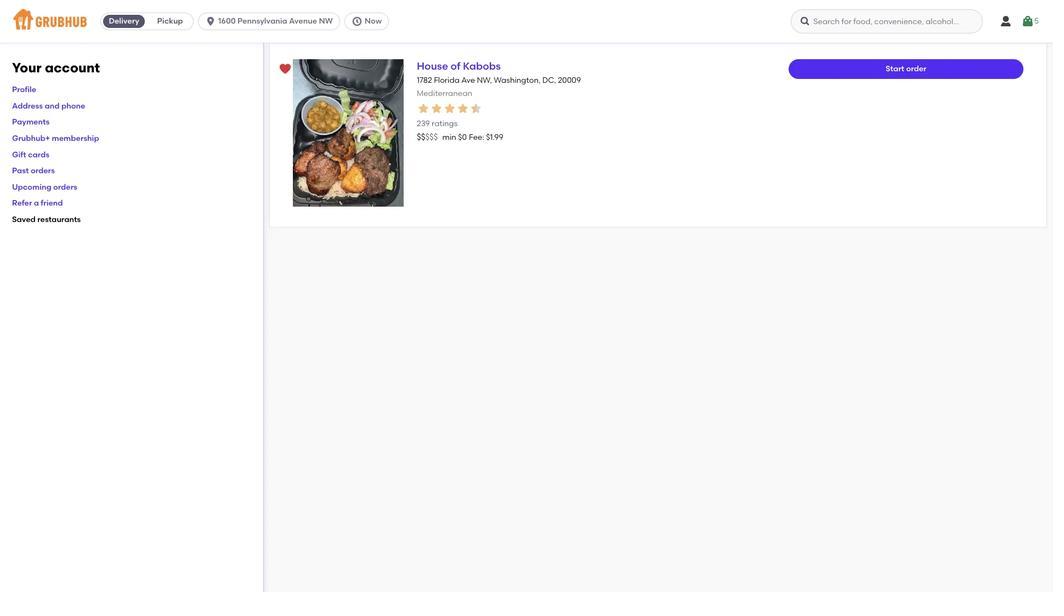 Task type: locate. For each thing, give the bounding box(es) containing it.
order
[[907, 64, 927, 73]]

svg image inside now "button"
[[352, 16, 363, 27]]

5
[[1035, 16, 1039, 26]]

saved restaurants link
[[12, 215, 81, 224]]

20009
[[558, 76, 581, 85]]

payments
[[12, 118, 50, 127]]

fee:
[[469, 133, 484, 142]]

$$$$$
[[417, 132, 438, 142]]

address
[[12, 101, 43, 111]]

pickup button
[[147, 13, 193, 30]]

address and phone link
[[12, 101, 85, 111]]

account
[[45, 60, 100, 76]]

svg image left now
[[352, 16, 363, 27]]

1600
[[218, 16, 236, 26]]

1 horizontal spatial svg image
[[352, 16, 363, 27]]

washington,
[[494, 76, 541, 85]]

min
[[443, 133, 456, 142]]

0 vertical spatial orders
[[31, 166, 55, 176]]

svg image left 1600
[[205, 16, 216, 27]]

orders up upcoming orders link
[[31, 166, 55, 176]]

delivery button
[[101, 13, 147, 30]]

florida
[[434, 76, 460, 85]]

saved
[[12, 215, 36, 224]]

upcoming orders
[[12, 183, 77, 192]]

saved restaurants
[[12, 215, 81, 224]]

now button
[[345, 13, 394, 30]]

profile
[[12, 85, 36, 95]]

pickup
[[157, 16, 183, 26]]

star icon image
[[417, 102, 430, 115], [430, 102, 443, 115], [443, 102, 457, 115], [457, 102, 470, 115], [470, 102, 483, 115], [470, 102, 483, 115]]

1 svg image from the left
[[205, 16, 216, 27]]

svg image
[[1000, 15, 1013, 28], [1022, 15, 1035, 28], [800, 16, 811, 27]]

your
[[12, 60, 42, 76]]

1 horizontal spatial svg image
[[1000, 15, 1013, 28]]

2 svg image from the left
[[352, 16, 363, 27]]

0 horizontal spatial svg image
[[205, 16, 216, 27]]

orders
[[31, 166, 55, 176], [53, 183, 77, 192]]

gift cards link
[[12, 150, 49, 159]]

orders up friend
[[53, 183, 77, 192]]

upcoming
[[12, 183, 51, 192]]

5 button
[[1022, 12, 1039, 31]]

1 vertical spatial orders
[[53, 183, 77, 192]]

2 horizontal spatial svg image
[[1022, 15, 1035, 28]]

past
[[12, 166, 29, 176]]

1600 pennsylvania avenue nw button
[[198, 13, 345, 30]]

start
[[886, 64, 905, 73]]

$1.99
[[486, 133, 504, 142]]

kabobs
[[463, 60, 501, 72]]

your account
[[12, 60, 100, 76]]

svg image
[[205, 16, 216, 27], [352, 16, 363, 27]]

pennsylvania
[[238, 16, 287, 26]]

svg image inside 1600 pennsylvania avenue nw button
[[205, 16, 216, 27]]

upcoming orders link
[[12, 183, 77, 192]]



Task type: describe. For each thing, give the bounding box(es) containing it.
svg image inside 5 button
[[1022, 15, 1035, 28]]

gift cards
[[12, 150, 49, 159]]

refer a friend link
[[12, 199, 63, 208]]

friend
[[41, 199, 63, 208]]

start order button
[[789, 59, 1024, 79]]

grubhub+ membership link
[[12, 134, 99, 143]]

grubhub+ membership
[[12, 134, 99, 143]]

$0
[[458, 133, 467, 142]]

avenue
[[289, 16, 317, 26]]

delivery
[[109, 16, 139, 26]]

cards
[[28, 150, 49, 159]]

saved restaurant image
[[279, 63, 292, 76]]

restaurants
[[37, 215, 81, 224]]

house of kabobs 1782 florida ave nw, washington, dc, 20009 mediterranean
[[417, 60, 581, 98]]

grubhub+
[[12, 134, 50, 143]]

239
[[417, 119, 430, 128]]

1600 pennsylvania avenue nw
[[218, 16, 333, 26]]

refer
[[12, 199, 32, 208]]

1782
[[417, 76, 432, 85]]

main navigation navigation
[[0, 0, 1054, 43]]

nw,
[[477, 76, 492, 85]]

house of kabobs logo image
[[293, 59, 404, 207]]

gift
[[12, 150, 26, 159]]

now
[[365, 16, 382, 26]]

and
[[45, 101, 60, 111]]

svg image for now
[[352, 16, 363, 27]]

past orders link
[[12, 166, 55, 176]]

$$
[[417, 132, 425, 142]]

refer a friend
[[12, 199, 63, 208]]

239 ratings
[[417, 119, 458, 128]]

0 horizontal spatial svg image
[[800, 16, 811, 27]]

start order
[[886, 64, 927, 73]]

a
[[34, 199, 39, 208]]

saved restaurant button
[[275, 59, 295, 79]]

house of kabobs link
[[417, 60, 501, 72]]

ave
[[462, 76, 475, 85]]

of
[[451, 60, 461, 72]]

house
[[417, 60, 448, 72]]

nw
[[319, 16, 333, 26]]

mediterranean
[[417, 89, 472, 98]]

membership
[[52, 134, 99, 143]]

Search for food, convenience, alcohol... search field
[[791, 9, 983, 33]]

profile link
[[12, 85, 36, 95]]

dc,
[[543, 76, 556, 85]]

orders for past orders
[[31, 166, 55, 176]]

past orders
[[12, 166, 55, 176]]

ratings
[[432, 119, 458, 128]]

orders for upcoming orders
[[53, 183, 77, 192]]

address and phone
[[12, 101, 85, 111]]

phone
[[61, 101, 85, 111]]

min $0 fee: $1.99
[[443, 133, 504, 142]]

payments link
[[12, 118, 50, 127]]

svg image for 1600 pennsylvania avenue nw
[[205, 16, 216, 27]]



Task type: vqa. For each thing, say whether or not it's contained in the screenshot.
Address
yes



